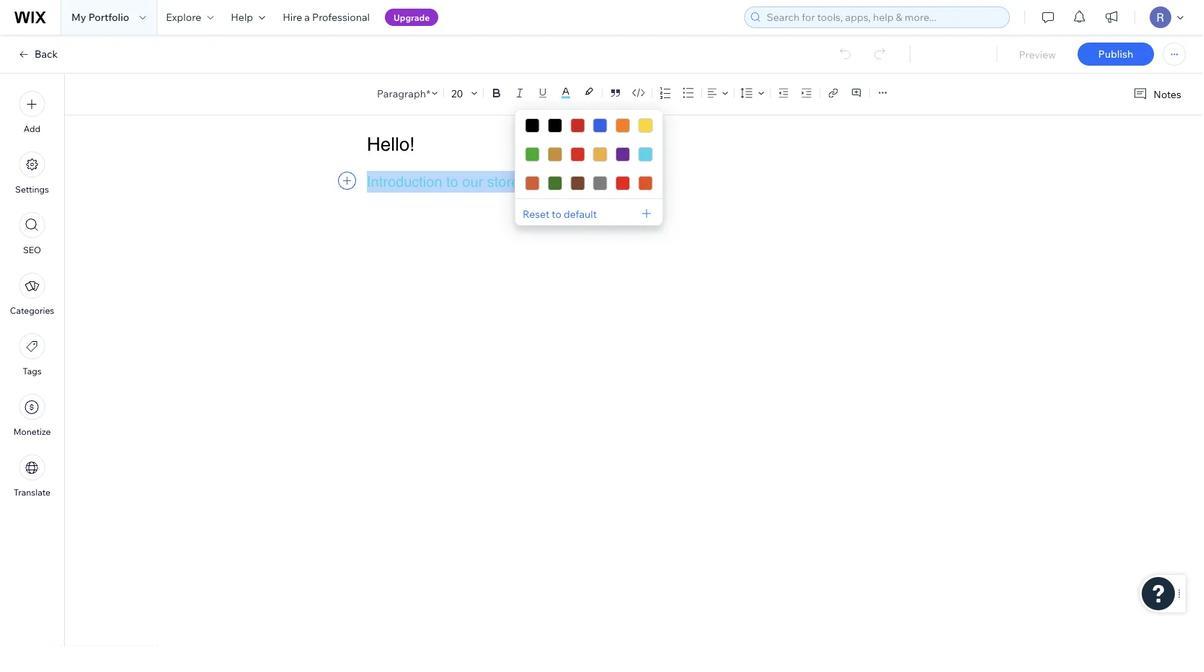 Task type: locate. For each thing, give the bounding box(es) containing it.
1 vertical spatial to
[[552, 208, 562, 220]]

paragraph *
[[377, 87, 431, 99]]

reset to default
[[523, 208, 597, 220]]

back
[[35, 48, 58, 60]]

monetize
[[13, 426, 51, 437]]

introduction
[[367, 173, 443, 190]]

translate button
[[14, 454, 50, 498]]

reset
[[523, 208, 550, 220]]

upgrade button
[[385, 9, 439, 26]]

to left our
[[447, 173, 459, 190]]

1 horizontal spatial to
[[552, 208, 562, 220]]

explore
[[166, 11, 201, 23]]

hire
[[283, 11, 302, 23]]

to right reset
[[552, 208, 562, 220]]

0 vertical spatial to
[[447, 173, 459, 190]]

settings button
[[15, 151, 49, 195]]

notes
[[1154, 88, 1182, 100]]

upgrade
[[394, 12, 430, 23]]

default
[[564, 208, 597, 220]]

my
[[71, 11, 86, 23]]

notes button
[[1128, 84, 1187, 104]]

a
[[305, 11, 310, 23]]

categories
[[10, 305, 54, 316]]

publish button
[[1078, 43, 1155, 66]]

0 horizontal spatial to
[[447, 173, 459, 190]]

monetize button
[[13, 394, 51, 437]]

back button
[[17, 48, 58, 61]]

to
[[447, 173, 459, 190], [552, 208, 562, 220]]

help button
[[222, 0, 274, 35]]

to for reset
[[552, 208, 562, 220]]

seo button
[[19, 212, 45, 255]]

menu
[[0, 82, 64, 506]]

tags
[[23, 366, 42, 377]]



Task type: describe. For each thing, give the bounding box(es) containing it.
professional
[[312, 11, 370, 23]]

seo
[[23, 245, 41, 255]]

Font Size field
[[450, 86, 466, 100]]

categories button
[[10, 273, 54, 316]]

store!
[[487, 173, 524, 190]]

hire a professional
[[283, 11, 370, 23]]

publish
[[1099, 48, 1134, 60]]

add
[[24, 123, 40, 134]]

introduction to our store!
[[367, 173, 524, 190]]

menu containing add
[[0, 82, 64, 506]]

to for introduction
[[447, 173, 459, 190]]

translate
[[14, 487, 50, 498]]

paragraph
[[377, 87, 426, 99]]

our
[[463, 173, 483, 190]]

Add a Catchy Title text field
[[367, 133, 891, 155]]

Search for tools, apps, help & more... field
[[763, 7, 1005, 27]]

*
[[427, 87, 431, 99]]

tags button
[[19, 333, 45, 377]]

help
[[231, 11, 253, 23]]

settings
[[15, 184, 49, 195]]

my portfolio
[[71, 11, 129, 23]]

hire a professional link
[[274, 0, 379, 35]]

portfolio
[[88, 11, 129, 23]]

add button
[[19, 91, 45, 134]]



Task type: vqa. For each thing, say whether or not it's contained in the screenshot.
CLIENTS
no



